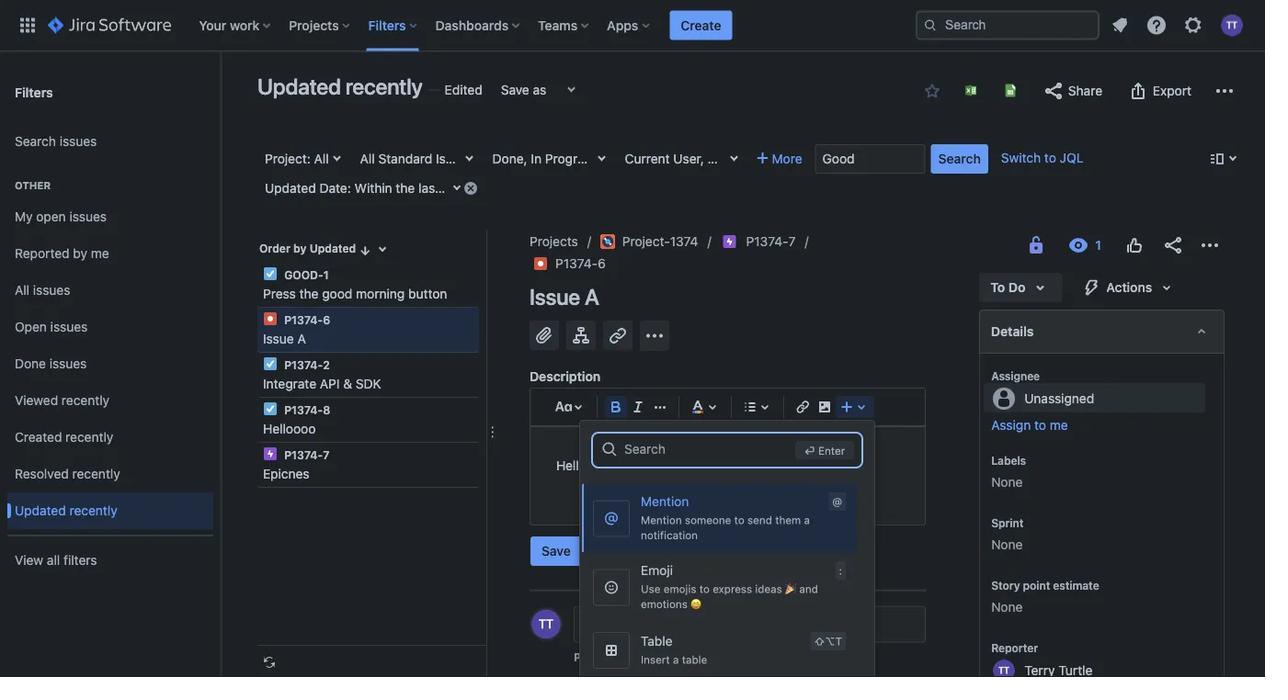 Task type: locate. For each thing, give the bounding box(es) containing it.
search inside "link"
[[15, 134, 56, 149]]

p1374-
[[746, 234, 789, 249], [555, 256, 598, 271], [284, 314, 323, 326], [284, 359, 323, 371], [284, 404, 323, 417], [284, 449, 323, 462]]

epic,
[[698, 151, 727, 166]]

link image
[[792, 396, 814, 418]]

1 horizontal spatial me
[[1050, 418, 1068, 433]]

ideas
[[755, 583, 782, 596]]

all
[[590, 458, 603, 474], [47, 553, 60, 568]]

1 vertical spatial updated recently
[[15, 504, 117, 519]]

test,
[[760, 151, 789, 166]]

recently for updated recently link
[[69, 504, 117, 519]]

0 horizontal spatial a
[[673, 654, 679, 666]]

viewed recently link
[[7, 382, 213, 419]]

projects
[[289, 17, 339, 33], [530, 234, 578, 249]]

first
[[872, 643, 897, 658]]

details element
[[979, 310, 1225, 354]]

popup element
[[580, 421, 874, 678]]

search up other
[[15, 134, 56, 149]]

all inside text box
[[590, 458, 603, 474]]

0 horizontal spatial projects
[[289, 17, 339, 33]]

save left cancel on the bottom of page
[[542, 544, 571, 559]]

2 task image from the top
[[263, 402, 278, 417]]

newest first
[[823, 643, 897, 658]]

0 vertical spatial updated recently
[[257, 74, 423, 99]]

1 vertical spatial me
[[1050, 418, 1068, 433]]

resolved
[[15, 467, 69, 482]]

updated down project:
[[265, 181, 316, 196]]

0 vertical spatial task image
[[263, 357, 278, 371]]

p1374-6
[[555, 256, 606, 271], [281, 314, 330, 326]]

7 down 8
[[323, 449, 329, 462]]

issue a down bug icon
[[263, 331, 306, 347]]

recently for resolved recently link at the bottom
[[72, 467, 120, 482]]

0 vertical spatial save
[[501, 82, 529, 97]]

mention inside mention someone to send them a notification
[[641, 514, 682, 527]]

1 horizontal spatial 6
[[598, 256, 606, 271]]

issue a down p1374-6 link
[[530, 284, 599, 310]]

launched,
[[695, 151, 757, 166]]

admins,
[[908, 151, 954, 166]]

p1374-7 up epicnes
[[281, 449, 329, 462]]

by for order
[[293, 242, 307, 255]]

save left as on the left top
[[501, 82, 529, 97]]

2 task from the left
[[768, 151, 795, 166]]

0 vertical spatial a
[[585, 284, 599, 310]]

do right more
[[810, 151, 827, 166]]

share
[[1068, 83, 1102, 98]]

0 vertical spatial search
[[15, 134, 56, 149]]

0 vertical spatial issue a
[[530, 284, 599, 310]]

issues
[[60, 134, 97, 149], [69, 209, 107, 224], [33, 283, 70, 298], [50, 320, 88, 335], [49, 356, 87, 372]]

0 horizontal spatial updated recently
[[15, 504, 117, 519]]

none inside story point estimate none
[[991, 600, 1023, 615]]

assign to me
[[991, 418, 1068, 433]]

my
[[15, 209, 33, 224]]

1 vertical spatial projects
[[530, 234, 578, 249]]

recently inside viewed recently link
[[62, 393, 110, 408]]

hello all
[[556, 458, 603, 474]]

task right story,
[[768, 151, 795, 166]]

task image up integrate
[[263, 357, 278, 371]]

1 vertical spatial search
[[938, 151, 981, 166]]

date:
[[320, 181, 351, 196]]

0 vertical spatial a
[[804, 514, 810, 527]]

actions image
[[1199, 234, 1221, 257]]

to right assign
[[1034, 418, 1046, 433]]

search inside button
[[938, 151, 981, 166]]

search button
[[931, 144, 988, 174]]

details
[[991, 324, 1034, 339]]

issue down bug image
[[530, 284, 580, 310]]

search issues
[[15, 134, 97, 149]]

0 horizontal spatial do
[[810, 151, 827, 166]]

all inside button
[[582, 643, 598, 658]]

⏎ enter
[[804, 444, 845, 457]]

0 horizontal spatial the
[[299, 286, 319, 302]]

current
[[625, 151, 670, 166]]

issue left current
[[590, 151, 621, 166]]

1 vertical spatial do
[[1008, 280, 1026, 295]]

1 horizontal spatial p1374-7
[[746, 234, 796, 249]]

a left table
[[673, 654, 679, 666]]

export button
[[1118, 76, 1201, 106]]

to
[[793, 151, 807, 166], [990, 280, 1005, 295]]

more
[[772, 151, 802, 166]]

issues for search issues
[[60, 134, 97, 149]]

none down "story"
[[991, 600, 1023, 615]]

🎉
[[785, 583, 796, 596]]

to up 😄
[[700, 583, 710, 596]]

0 horizontal spatial all
[[47, 553, 60, 568]]

dashboards
[[435, 17, 509, 33]]

0 horizontal spatial issue a
[[263, 331, 306, 347]]

1 vertical spatial to
[[990, 280, 1005, 295]]

2 vertical spatial none
[[991, 600, 1023, 615]]

0 vertical spatial none
[[991, 475, 1023, 490]]

all left table image
[[582, 643, 598, 658]]

history
[[701, 643, 745, 658]]

standard
[[378, 151, 432, 166]]

all up open
[[15, 283, 29, 298]]

all for all
[[582, 643, 598, 658]]

description
[[530, 369, 601, 384]]

a
[[585, 284, 599, 310], [297, 331, 306, 347]]

help image
[[1146, 14, 1168, 36]]

profile image of terry turtle image
[[531, 610, 561, 639]]

done,                                 in progress,                                 launch ready,                                 launched,                                 test,                                 to do
[[492, 151, 827, 166]]

0 vertical spatial filters
[[368, 17, 406, 33]]

teams button
[[533, 11, 596, 40]]

by right the reported
[[73, 246, 87, 261]]

p1374- up integrate
[[284, 359, 323, 371]]

1 vertical spatial save
[[542, 544, 571, 559]]

more formatting image
[[649, 396, 671, 418]]

all left in at the left top of the page
[[513, 151, 528, 166]]

good-
[[284, 268, 323, 281]]

to up details
[[990, 280, 1005, 295]]

0 horizontal spatial filters
[[15, 84, 53, 100]]

cancel
[[597, 544, 638, 559]]

recently down created recently link
[[72, 467, 120, 482]]

1 vertical spatial the
[[299, 286, 319, 302]]

by right order
[[293, 242, 307, 255]]

1 horizontal spatial types,
[[625, 151, 664, 166]]

mention
[[641, 494, 689, 509], [641, 514, 682, 527]]

recently down viewed recently link
[[65, 430, 113, 445]]

p1374-6 right bug icon
[[281, 314, 330, 326]]

newest
[[823, 643, 869, 658]]

0 horizontal spatial types,
[[470, 151, 510, 166]]

0 horizontal spatial 1
[[323, 268, 329, 281]]

p1374- for integrate api & sdk
[[284, 359, 323, 371]]

me for assign to me
[[1050, 418, 1068, 433]]

me down my open issues link
[[91, 246, 109, 261]]

1 mention from the top
[[641, 494, 689, 509]]

issues for open issues
[[50, 320, 88, 335]]

add image, video, or file image
[[814, 396, 836, 418]]

task image for helloooo
[[263, 402, 278, 417]]

recently for created recently link
[[65, 430, 113, 445]]

projects up bug image
[[530, 234, 578, 249]]

pro
[[574, 651, 593, 664]]

6
[[598, 256, 606, 271], [323, 314, 330, 326]]

all for view
[[47, 553, 60, 568]]

filters
[[368, 17, 406, 33], [15, 84, 53, 100]]

task image
[[263, 357, 278, 371], [263, 402, 278, 417]]

save as button
[[492, 75, 556, 105]]

someone
[[685, 514, 731, 527]]

7 right epic image
[[789, 234, 796, 249]]

bold ⌘b image
[[605, 396, 627, 418]]

reported
[[15, 246, 70, 261]]

turtle
[[992, 151, 1026, 166]]

view all filters link
[[7, 542, 213, 579]]

do
[[810, 151, 827, 166], [1008, 280, 1026, 295]]

1 horizontal spatial search
[[938, 151, 981, 166]]

primary element
[[11, 0, 916, 51]]

issue a
[[530, 284, 599, 310], [263, 331, 306, 347]]

0 vertical spatial mention
[[641, 494, 689, 509]]

1 horizontal spatial a
[[804, 514, 810, 527]]

banner
[[0, 0, 1265, 51]]

good-1
[[281, 268, 329, 281]]

recently up created recently
[[62, 393, 110, 408]]

table image
[[600, 640, 622, 662]]

all issues
[[15, 283, 70, 298]]

unassigned,
[[708, 151, 781, 166]]

to do button
[[979, 273, 1062, 303]]

1 vertical spatial p1374-7
[[281, 449, 329, 462]]

task image up helloooo
[[263, 402, 278, 417]]

1 horizontal spatial by
[[293, 242, 307, 255]]

3 none from the top
[[991, 600, 1023, 615]]

0 horizontal spatial save
[[501, 82, 529, 97]]

all right the view
[[47, 553, 60, 568]]

0 horizontal spatial 6
[[323, 314, 330, 326]]

issues inside "link"
[[60, 134, 97, 149]]

jira software image
[[48, 14, 171, 36], [48, 14, 171, 36]]

all right hello
[[590, 458, 603, 474]]

launch
[[605, 151, 648, 166]]

filters up search issues
[[15, 84, 53, 100]]

0 vertical spatial 1
[[443, 181, 449, 196]]

p1374-6 down projects link
[[555, 256, 606, 271]]

open
[[36, 209, 66, 224]]

me down unassigned
[[1050, 418, 1068, 433]]

epic image
[[263, 447, 278, 462]]

6 down good
[[323, 314, 330, 326]]

updated
[[257, 74, 341, 99], [265, 181, 316, 196], [310, 242, 356, 255], [15, 504, 66, 519]]

1 vertical spatial issue a
[[263, 331, 306, 347]]

recently for viewed recently link
[[62, 393, 110, 408]]

add app image
[[644, 325, 666, 347]]

0 horizontal spatial me
[[91, 246, 109, 261]]

recently inside resolved recently link
[[72, 467, 120, 482]]

recently inside created recently link
[[65, 430, 113, 445]]

1 vertical spatial 7
[[323, 449, 329, 462]]

p1374-2
[[281, 359, 330, 371]]

0 horizontal spatial p1374-7
[[281, 449, 329, 462]]

order by updated link
[[257, 237, 374, 259]]

issues for done issues
[[49, 356, 87, 372]]

all up within
[[360, 151, 375, 166]]

a up p1374-2 at the left
[[297, 331, 306, 347]]

a right them
[[804, 514, 810, 527]]

to inside mention someone to send them a notification
[[734, 514, 745, 527]]

1 horizontal spatial save
[[542, 544, 571, 559]]

your work button
[[193, 11, 278, 40]]

1 vertical spatial p1374-6
[[281, 314, 330, 326]]

updated recently down projects popup button on the top left of page
[[257, 74, 423, 99]]

remove criteria image
[[463, 181, 478, 195]]

user,
[[673, 151, 704, 166]]

1 horizontal spatial filters
[[368, 17, 406, 33]]

1 vertical spatial task image
[[263, 402, 278, 417]]

p1374- right bug icon
[[284, 314, 323, 326]]

1 vertical spatial mention
[[641, 514, 682, 527]]

appswitcher icon image
[[17, 14, 39, 36]]

dashboards button
[[430, 11, 527, 40]]

task right in at the left top of the page
[[559, 151, 587, 166]]

settings image
[[1182, 14, 1205, 36]]

p1374- for epicnes
[[284, 449, 323, 462]]

open in google sheets image
[[1003, 83, 1018, 98]]

all inside other group
[[15, 283, 29, 298]]

mention image
[[600, 508, 622, 530]]

1 horizontal spatial task
[[768, 151, 795, 166]]

do up details
[[1008, 280, 1026, 295]]

task
[[559, 151, 587, 166], [768, 151, 795, 166]]

0 vertical spatial all
[[590, 458, 603, 474]]

projects right work
[[289, 17, 339, 33]]

1 vertical spatial 1
[[323, 268, 329, 281]]

org-
[[882, 151, 908, 166]]

p1374- up helloooo
[[284, 404, 323, 417]]

italic ⌘i image
[[627, 396, 649, 418]]

0 horizontal spatial a
[[297, 331, 306, 347]]

emoji image
[[600, 577, 622, 599]]

sdk
[[356, 377, 381, 392]]

bug image
[[533, 257, 548, 271]]

0 vertical spatial p1374-6
[[555, 256, 606, 271]]

0 horizontal spatial by
[[73, 246, 87, 261]]

me inside assign to me button
[[1050, 418, 1068, 433]]

to right test,
[[793, 151, 807, 166]]

a down p1374-6 link
[[585, 284, 599, 310]]

by
[[293, 242, 307, 255], [73, 246, 87, 261]]

small image
[[358, 243, 373, 258]]

0 horizontal spatial to
[[793, 151, 807, 166]]

0 vertical spatial the
[[396, 181, 415, 196]]

updated down projects popup button on the top left of page
[[257, 74, 341, 99]]

1 none from the top
[[991, 475, 1023, 490]]

p1374-7 right epic image
[[746, 234, 796, 249]]

none down labels
[[991, 475, 1023, 490]]

none down sprint
[[991, 537, 1023, 553]]

none inside the labels none
[[991, 475, 1023, 490]]

1 horizontal spatial projects
[[530, 234, 578, 249]]

by inside other group
[[73, 246, 87, 261]]

0 vertical spatial 6
[[598, 256, 606, 271]]

1 horizontal spatial a
[[585, 284, 599, 310]]

1 right last
[[443, 181, 449, 196]]

0 vertical spatial to
[[793, 151, 807, 166]]

save for save as
[[501, 82, 529, 97]]

all up date:
[[314, 151, 329, 166]]

1 horizontal spatial 7
[[789, 234, 796, 249]]

lists image
[[739, 396, 761, 418]]

mention for mention someone to send them a notification
[[641, 514, 682, 527]]

updated down the 'resolved'
[[15, 504, 66, 519]]

api
[[320, 377, 340, 392]]

search for search issues
[[15, 134, 56, 149]]

insert
[[641, 654, 670, 666]]

the down good-1
[[299, 286, 319, 302]]

1 horizontal spatial all
[[590, 458, 603, 474]]

p1374- down projects link
[[555, 256, 598, 271]]

recently down resolved recently link at the bottom
[[69, 504, 117, 519]]

menu bar
[[573, 640, 754, 662]]

0 vertical spatial me
[[91, 246, 109, 261]]

updated date: within the last 1 week
[[265, 181, 483, 196]]

2 mention from the top
[[641, 514, 682, 527]]

0 vertical spatial projects
[[289, 17, 339, 33]]

1 horizontal spatial do
[[1008, 280, 1026, 295]]

viewed recently
[[15, 393, 110, 408]]

Search issues using keywords text field
[[815, 144, 926, 174]]

p1374- up epicnes
[[284, 449, 323, 462]]

link issues, web pages, and more image
[[607, 325, 629, 347]]

filters right projects popup button on the top left of page
[[368, 17, 406, 33]]

all for all issues
[[15, 283, 29, 298]]

1 vertical spatial 6
[[323, 314, 330, 326]]

1 task image from the top
[[263, 357, 278, 371]]

assign to me button
[[991, 417, 1205, 435]]

the
[[396, 181, 415, 196], [299, 286, 319, 302]]

1 vertical spatial none
[[991, 537, 1023, 553]]

to left the send
[[734, 514, 745, 527]]

the left last
[[396, 181, 415, 196]]

7
[[789, 234, 796, 249], [323, 449, 329, 462]]

6 down project 1374 image
[[598, 256, 606, 271]]

1 vertical spatial all
[[47, 553, 60, 568]]

updated recently down resolved recently
[[15, 504, 117, 519]]

recently inside updated recently link
[[69, 504, 117, 519]]

1 horizontal spatial p1374-6
[[555, 256, 606, 271]]

projects inside popup button
[[289, 17, 339, 33]]

1 vertical spatial a
[[673, 654, 679, 666]]

projects for projects link
[[530, 234, 578, 249]]

0 horizontal spatial task
[[559, 151, 587, 166]]

1 horizontal spatial issue a
[[530, 284, 599, 310]]

add a child issue image
[[570, 325, 592, 347]]

1 up good
[[323, 268, 329, 281]]

search left the turtle at the right of page
[[938, 151, 981, 166]]

0 vertical spatial do
[[810, 151, 827, 166]]

8
[[323, 404, 330, 417]]

me inside reported by me link
[[91, 246, 109, 261]]

integrate
[[263, 377, 316, 392]]

😄
[[691, 598, 702, 611]]

good
[[322, 286, 352, 302]]

vote options: no one has voted for this issue yet. image
[[1124, 234, 1146, 257]]

1 horizontal spatial to
[[990, 280, 1005, 295]]

1 horizontal spatial the
[[396, 181, 415, 196]]

1 horizontal spatial updated recently
[[257, 74, 423, 99]]

share link
[[1033, 76, 1112, 106]]

projects for projects popup button on the top left of page
[[289, 17, 339, 33]]

p1374-7
[[746, 234, 796, 249], [281, 449, 329, 462]]

none
[[991, 475, 1023, 490], [991, 537, 1023, 553], [991, 600, 1023, 615]]

0 horizontal spatial search
[[15, 134, 56, 149]]



Task type: vqa. For each thing, say whether or not it's contained in the screenshot.
rightmost 1
yes



Task type: describe. For each thing, give the bounding box(es) containing it.
assignee pin to top. only you can see pinned fields. image
[[1044, 369, 1058, 383]]

switch
[[1001, 150, 1041, 166]]

sprint
[[991, 517, 1024, 530]]

banner containing your work
[[0, 0, 1265, 51]]

order by updated
[[259, 242, 356, 255]]

your
[[199, 17, 226, 33]]

share image
[[1162, 234, 1184, 257]]

1374
[[670, 234, 698, 249]]

point
[[1023, 579, 1050, 592]]

all for all standard issue types,                                 all sub-task issue types,                                 bug,                                 epic,                                 story,                                 task
[[360, 151, 375, 166]]

story point estimate none
[[991, 579, 1099, 615]]

jql
[[1060, 150, 1084, 166]]

button
[[408, 286, 447, 302]]

Search field
[[916, 11, 1100, 40]]

1 vertical spatial a
[[297, 331, 306, 347]]

done issues link
[[7, 346, 213, 382]]

cancel button
[[586, 537, 649, 566]]

reporter pin to top. only you can see pinned fields. image
[[1042, 641, 1057, 656]]

@
[[832, 496, 842, 508]]

0 vertical spatial 7
[[789, 234, 796, 249]]

p1374-7 link
[[746, 231, 796, 253]]

done,
[[492, 151, 527, 166]]

task image for integrate api & sdk
[[263, 357, 278, 371]]

view all filters
[[15, 553, 97, 568]]

press the good morning button
[[263, 286, 447, 302]]

0 vertical spatial p1374-7
[[746, 234, 796, 249]]

menu bar containing all
[[573, 640, 754, 662]]

all for hello
[[590, 458, 603, 474]]

my open issues
[[15, 209, 107, 224]]

0 horizontal spatial p1374-6
[[281, 314, 330, 326]]

hello
[[556, 458, 586, 474]]

by for reported
[[73, 246, 87, 261]]

integrate api & sdk
[[263, 377, 381, 392]]

progress,
[[545, 151, 601, 166]]

p1374-8
[[281, 404, 330, 417]]

task image
[[263, 267, 278, 281]]

actions button
[[1070, 273, 1189, 303]]

issues for all issues
[[33, 283, 70, 298]]

to right m
[[669, 651, 679, 664]]

enter
[[818, 444, 845, 457]]

project 1374 image
[[600, 234, 615, 249]]

attach image
[[533, 325, 555, 347]]

project-1374 link
[[600, 231, 698, 253]]

small image
[[925, 84, 940, 98]]

create
[[681, 17, 721, 33]]

notifications image
[[1109, 14, 1131, 36]]

Add a comment… field
[[574, 606, 926, 643]]

mention for mention
[[641, 494, 689, 509]]

updated recently inside other group
[[15, 504, 117, 519]]

send
[[748, 514, 772, 527]]

updated left small image
[[310, 242, 356, 255]]

1 task from the left
[[559, 151, 587, 166]]

more button
[[750, 144, 810, 174]]

morning
[[356, 286, 405, 302]]

viewed
[[15, 393, 58, 408]]

to inside use emojis to express ideas 🎉 and emotions 😄
[[700, 583, 710, 596]]

project-
[[622, 234, 670, 249]]

p1374- right epic image
[[746, 234, 789, 249]]

project: all
[[265, 151, 329, 166]]

copy link to issue image
[[602, 256, 617, 270]]

estimate
[[1053, 579, 1099, 592]]

m
[[653, 652, 662, 664]]

emojis
[[664, 583, 696, 596]]

p1374- for helloooo
[[284, 404, 323, 417]]

my open issues link
[[7, 199, 213, 235]]

story
[[991, 579, 1020, 592]]

newest first button
[[812, 640, 926, 662]]

reported by me link
[[7, 235, 213, 272]]

project-1374
[[622, 234, 698, 249]]

recently down filters dropdown button
[[345, 74, 423, 99]]

projects link
[[530, 231, 578, 253]]

to left jql
[[1044, 150, 1056, 166]]

other group
[[7, 160, 213, 535]]

search field
[[624, 433, 788, 466]]

updated recently link
[[7, 493, 213, 530]]

table
[[641, 634, 673, 649]]

2
[[323, 359, 330, 371]]

open issues link
[[7, 309, 213, 346]]

and
[[799, 583, 818, 596]]

reporter
[[991, 642, 1038, 655]]

bug image
[[263, 312, 278, 326]]

epicnes
[[263, 467, 310, 482]]

current user,                                 unassigned,                                 eloisefrancis23,                                 org-admins,                                 terry turtle button
[[618, 144, 1026, 174]]

apps button
[[601, 11, 657, 40]]

work
[[230, 17, 260, 33]]

p1374-6 link
[[555, 253, 606, 275]]

press
[[617, 651, 646, 664]]

projects button
[[283, 11, 357, 40]]

other
[[15, 180, 51, 192]]

2 types, from the left
[[625, 151, 664, 166]]

issue up week at the top left of the page
[[436, 151, 467, 166]]

as
[[533, 82, 546, 97]]

save for save
[[542, 544, 571, 559]]

&
[[343, 377, 352, 392]]

1 vertical spatial filters
[[15, 84, 53, 100]]

advanced search image
[[600, 440, 619, 459]]

save button
[[531, 537, 582, 566]]

text styles image
[[553, 396, 575, 418]]

filters inside dropdown button
[[368, 17, 406, 33]]

search for search
[[938, 151, 981, 166]]

save as
[[501, 82, 546, 97]]

done
[[15, 356, 46, 372]]

comment
[[682, 651, 731, 664]]

reported by me
[[15, 246, 109, 261]]

all standard issue types,                                 all sub-task issue types,                                 bug,                                 epic,                                 story,                                 task button
[[353, 144, 795, 174]]

all issues link
[[7, 272, 213, 309]]

epic image
[[722, 234, 737, 249]]

to inside button
[[1034, 418, 1046, 433]]

1 types, from the left
[[470, 151, 510, 166]]

me for reported by me
[[91, 246, 109, 261]]

created recently link
[[7, 419, 213, 456]]

1 horizontal spatial 1
[[443, 181, 449, 196]]

your profile and settings image
[[1221, 14, 1243, 36]]

search image
[[923, 18, 938, 33]]

0 horizontal spatial 7
[[323, 449, 329, 462]]

export
[[1153, 83, 1192, 98]]

:
[[839, 565, 842, 577]]

a inside mention someone to send them a notification
[[804, 514, 810, 527]]

within
[[355, 181, 392, 196]]

notification
[[641, 529, 698, 542]]

Description - Main content area, start typing to enter text. text field
[[556, 455, 899, 499]]

updated inside other group
[[15, 504, 66, 519]]

resolved recently
[[15, 467, 120, 482]]

2 none from the top
[[991, 537, 1023, 553]]

order
[[259, 242, 290, 255]]

comments
[[616, 643, 682, 658]]

comments button
[[611, 640, 688, 662]]

open in microsoft excel image
[[964, 83, 978, 98]]

switch to jql
[[1001, 150, 1084, 166]]

issue down bug icon
[[263, 331, 294, 347]]

bug,
[[667, 151, 694, 166]]

insert a table
[[641, 654, 707, 666]]

activity
[[530, 617, 576, 633]]

sub-
[[531, 151, 559, 166]]

them
[[775, 514, 801, 527]]

p1374- for issue a
[[284, 314, 323, 326]]

sidebar navigation image
[[200, 74, 241, 110]]



